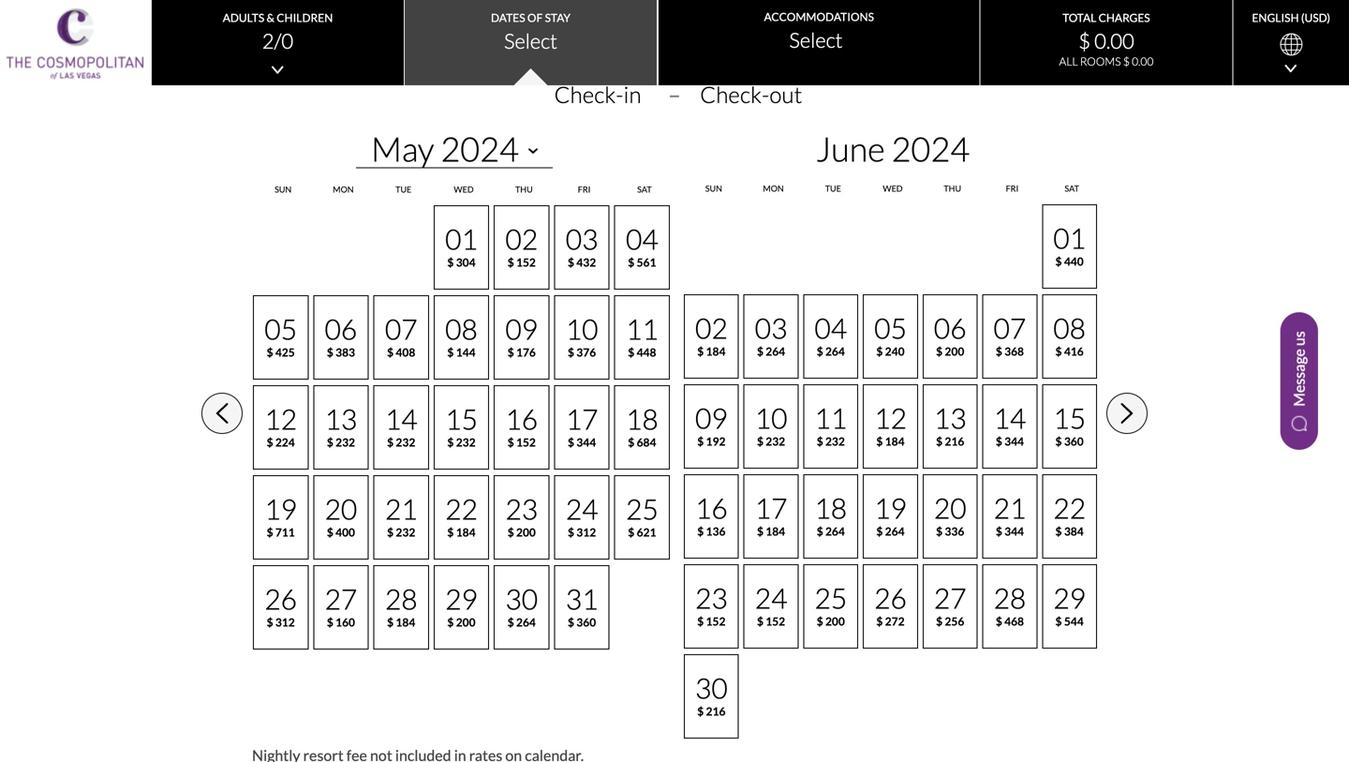Task type: locate. For each thing, give the bounding box(es) containing it.
17 right 136
[[755, 491, 788, 525]]

232 left 2024-06-12 element
[[826, 435, 845, 448]]

13 right 12 $ 184
[[934, 401, 967, 435]]

15 for 15 $ 360
[[1054, 401, 1086, 435]]

$ for 30 $ 264
[[508, 615, 514, 629]]

06 $ 200
[[934, 311, 967, 358]]

0 horizontal spatial 20
[[325, 492, 357, 526]]

30
[[506, 582, 538, 616], [695, 671, 728, 705]]

2024
[[441, 128, 519, 169], [892, 128, 970, 169]]

18 for 18 $ 684
[[626, 402, 659, 436]]

2024-05-15 element
[[434, 385, 489, 470]]

16 for 16 $ 136
[[695, 491, 728, 525]]

$ inside 27 $ 160
[[327, 615, 334, 629]]

02 right the 304
[[506, 222, 538, 256]]

07 $ 368
[[994, 311, 1027, 358]]

0 horizontal spatial 27
[[325, 582, 357, 616]]

1 horizontal spatial wed
[[883, 183, 903, 194]]

$ inside 15 $ 360
[[1056, 435, 1062, 448]]

25 right 24 $ 152
[[815, 581, 848, 615]]

29 right 468
[[1054, 581, 1086, 615]]

184 left 2024-06-03 element on the right top of the page
[[706, 345, 726, 358]]

2 check- from the left
[[700, 81, 770, 108]]

1 horizontal spatial 12
[[875, 401, 907, 435]]

0 horizontal spatial wed
[[454, 184, 474, 195]]

03 $ 264
[[755, 311, 788, 358]]

07 inside 'element'
[[994, 311, 1027, 345]]

0 horizontal spatial select
[[504, 29, 558, 53]]

0 vertical spatial 360
[[1065, 435, 1084, 448]]

200 left 2024-06-26 element
[[826, 615, 845, 628]]

0 horizontal spatial 01
[[445, 222, 478, 256]]

232 for 11
[[826, 435, 845, 448]]

232 inside 21 $ 232
[[396, 525, 416, 539]]

07
[[994, 311, 1027, 345], [385, 312, 418, 346]]

$ inside 01 $ 304
[[448, 256, 454, 269]]

$ inside the 08 $ 144
[[448, 346, 454, 359]]

26 right the 25 $ 200
[[875, 581, 907, 615]]

$ inside 24 $ 312
[[568, 525, 575, 539]]

23 left 24 $ 152
[[695, 581, 728, 615]]

152 left 2024-05-03 element
[[516, 256, 536, 269]]

27
[[934, 581, 967, 615], [325, 582, 357, 616]]

$ inside 11 $ 448
[[628, 346, 635, 359]]

2024-05-11 element
[[615, 295, 670, 380]]

0 horizontal spatial 312
[[275, 615, 295, 629]]

2024-06-03 element
[[744, 294, 799, 379]]

27 left 28 $ 184
[[325, 582, 357, 616]]

0 horizontal spatial 10
[[566, 312, 598, 346]]

192
[[706, 435, 726, 448]]

may
[[371, 128, 434, 169]]

216 inside 30 $ 216
[[706, 705, 726, 718]]

1 vertical spatial 0.00
[[1132, 54, 1154, 68]]

2024-06-21 element
[[983, 474, 1038, 559]]

2024-06-29 element
[[1043, 564, 1098, 649]]

27 inside 2024-05-27 element
[[325, 582, 357, 616]]

1 horizontal spatial check-
[[700, 81, 770, 108]]

2024-06-04 element
[[804, 294, 859, 379]]

16 $ 136
[[695, 491, 728, 538]]

$ for 03 $ 264
[[757, 345, 764, 358]]

out
[[770, 81, 803, 108]]

184 inside 12 $ 184
[[885, 435, 905, 448]]

$ inside 29 $ 544
[[1056, 615, 1062, 628]]

27 $ 256
[[934, 581, 967, 628]]

0 horizontal spatial fri
[[578, 184, 591, 195]]

10 right 192
[[755, 401, 788, 435]]

08
[[1054, 311, 1086, 345], [445, 312, 478, 346]]

03 left 04 $ 264
[[755, 311, 788, 345]]

360 right the 2024-05-30 element
[[577, 615, 596, 629]]

232 left 2024-05-16 element
[[456, 435, 476, 449]]

27 right 272
[[934, 581, 967, 615]]

0 vertical spatial 18
[[626, 402, 659, 436]]

2024-05-23 element
[[494, 475, 550, 560]]

152 left 2024-06-24 element
[[706, 615, 726, 628]]

232 left the 2024-06-11 "element"
[[766, 435, 786, 448]]

0 horizontal spatial thu
[[516, 184, 533, 195]]

24 left "25 $ 621"
[[566, 492, 598, 526]]

2024-06-27 element
[[923, 564, 978, 649]]

wed for 05
[[883, 183, 903, 194]]

0 horizontal spatial 30
[[506, 582, 538, 616]]

0 horizontal spatial 13
[[325, 402, 357, 436]]

08 for 08 $ 144
[[445, 312, 478, 346]]

05 for 05 $ 425
[[265, 312, 297, 346]]

01 $ 304
[[445, 222, 478, 269]]

1 horizontal spatial 01
[[1054, 221, 1086, 255]]

$ inside '04 $ 561'
[[628, 256, 635, 269]]

1 vertical spatial 10
[[755, 401, 788, 435]]

20 left 21 $ 344
[[934, 491, 967, 525]]

200 inside 06 $ 200
[[945, 345, 965, 358]]

28 $ 468
[[994, 581, 1027, 628]]

2024-05-01 element
[[434, 205, 489, 290]]

0 horizontal spatial 17
[[566, 402, 598, 436]]

31
[[566, 582, 598, 616]]

360 right 2024-06-14 element
[[1065, 435, 1084, 448]]

$ inside 14 $ 232
[[387, 435, 394, 449]]

152 inside '23 $ 152'
[[706, 615, 726, 628]]

24 for 24 $ 152
[[755, 581, 788, 615]]

2024-06-14 element
[[983, 384, 1038, 469]]

$ inside 13 $ 216
[[937, 435, 943, 448]]

1 vertical spatial 18
[[815, 491, 848, 525]]

432
[[577, 256, 596, 269]]

29 left 30 $ 264 at left
[[445, 582, 478, 616]]

03 right 02 $ 152
[[566, 222, 598, 256]]

264 inside 04 $ 264
[[826, 345, 845, 358]]

1 horizontal spatial tue
[[826, 183, 842, 194]]

rose_icon image
[[1292, 416, 1307, 431], [1292, 416, 1307, 431]]

24 $ 312
[[566, 492, 598, 539]]

1 vertical spatial 360
[[577, 615, 596, 629]]

2024-06-15 element
[[1043, 384, 1098, 469]]

264 left 2024-06-04 element
[[766, 345, 786, 358]]

0 horizontal spatial 29
[[445, 582, 478, 616]]

2024-06-25 element
[[804, 564, 859, 649]]

160
[[336, 615, 355, 629]]

2024-06-18 element
[[804, 474, 859, 559]]

216 inside 13 $ 216
[[945, 435, 965, 448]]

$ inside '20 $ 400'
[[327, 525, 334, 539]]

0 horizontal spatial 19
[[265, 492, 297, 526]]

264 left 2024-05-31 element
[[516, 615, 536, 629]]

216 for 13
[[945, 435, 965, 448]]

$ inside "29 $ 200"
[[448, 615, 454, 629]]

440
[[1065, 255, 1084, 268]]

$ inside 15 $ 232
[[448, 435, 454, 449]]

04 right 03 $ 264
[[815, 311, 848, 345]]

09 for 09 $ 192
[[695, 401, 728, 435]]

the cosmopolitan of las vegas image
[[0, 0, 151, 86]]

22 left 23 $ 200
[[445, 492, 478, 526]]

264 left "2024-06-20" "element"
[[885, 525, 905, 538]]

$ for 09 $ 176
[[508, 346, 514, 359]]

$ inside 10 $ 232
[[757, 435, 764, 448]]

$ for 25 $ 621
[[628, 525, 635, 539]]

20 $ 400
[[325, 492, 357, 539]]

28 right 256
[[994, 581, 1027, 615]]

dates
[[491, 11, 525, 24]]

216
[[945, 435, 965, 448], [706, 705, 726, 718]]

2024-05-17 element
[[554, 385, 610, 470]]

312 inside 26 $ 312
[[275, 615, 295, 629]]

thu down june                                             2024
[[944, 183, 962, 194]]

08 right 368
[[1054, 311, 1086, 345]]

0 vertical spatial 11
[[626, 312, 659, 346]]

1 vertical spatial 216
[[706, 705, 726, 718]]

0 horizontal spatial 06
[[325, 312, 357, 346]]

15 $ 232
[[445, 402, 478, 449]]

21 $ 232
[[385, 492, 418, 539]]

1 horizontal spatial 06
[[934, 311, 967, 345]]

12
[[875, 401, 907, 435], [265, 402, 297, 436]]

1 vertical spatial 04
[[815, 311, 848, 345]]

152 for 16
[[516, 435, 536, 449]]

1 horizontal spatial 18
[[815, 491, 848, 525]]

200 inside the 25 $ 200
[[826, 615, 845, 628]]

200 left 2024-06-07 'element'
[[945, 345, 965, 358]]

1 horizontal spatial 23
[[695, 581, 728, 615]]

$ for 02 $ 152
[[508, 256, 514, 269]]

0 vertical spatial 30
[[506, 582, 538, 616]]

0 horizontal spatial 08
[[445, 312, 478, 346]]

$ for 02 $ 184
[[698, 345, 704, 358]]

10 $ 376
[[566, 312, 598, 359]]

13 for 13 $ 216
[[934, 401, 967, 435]]

message us button
[[1281, 312, 1319, 450], [1281, 312, 1319, 450]]

check- down stay
[[555, 81, 624, 108]]

1 vertical spatial 312
[[275, 615, 295, 629]]

264
[[766, 345, 786, 358], [826, 345, 845, 358], [826, 525, 845, 538], [885, 525, 905, 538], [516, 615, 536, 629]]

184 inside 28 $ 184
[[396, 615, 416, 629]]

$ for 05 $ 425
[[267, 346, 273, 359]]

1 horizontal spatial 360
[[1065, 435, 1084, 448]]

1 horizontal spatial 02
[[695, 311, 728, 345]]

$ inside 02 $ 152
[[508, 256, 514, 269]]

$ inside 20 $ 336
[[937, 525, 943, 538]]

1 horizontal spatial 15
[[1054, 401, 1086, 435]]

check- right –
[[700, 81, 770, 108]]

152 inside 24 $ 152
[[766, 615, 786, 628]]

$ for 27 $ 256
[[937, 615, 943, 628]]

$ inside 03 $ 264
[[757, 345, 764, 358]]

15 right 14 $ 232 at the bottom left of the page
[[445, 402, 478, 436]]

312 inside 24 $ 312
[[577, 525, 596, 539]]

$ inside the 18 $ 264
[[817, 525, 824, 538]]

1 vertical spatial 24
[[755, 581, 788, 615]]

sat up '04 $ 561'
[[637, 184, 652, 195]]

10
[[566, 312, 598, 346], [755, 401, 788, 435]]

12 inside 2024-06-12 element
[[875, 401, 907, 435]]

$ for 12 $ 224
[[267, 435, 273, 449]]

1 horizontal spatial 17
[[755, 491, 788, 525]]

344 left 2024-05-18 element
[[577, 435, 596, 449]]

408
[[396, 346, 416, 359]]

344 inside 14 $ 344
[[1005, 435, 1025, 448]]

$ for 20 $ 400
[[327, 525, 334, 539]]

0.00 right rooms
[[1132, 54, 1154, 68]]

1 horizontal spatial 10
[[755, 401, 788, 435]]

21 right 400
[[385, 492, 418, 526]]

184 inside 02 $ 184
[[706, 345, 726, 358]]

09
[[506, 312, 538, 346], [695, 401, 728, 435]]

0 horizontal spatial tue
[[396, 184, 412, 195]]

$ for 25 $ 200
[[817, 615, 824, 628]]

$ inside 04 $ 264
[[817, 345, 824, 358]]

1 horizontal spatial 07
[[994, 311, 1027, 345]]

184 left 2024-06-18 element
[[766, 525, 786, 538]]

25 for 25 $ 621
[[626, 492, 659, 526]]

$ for 24 $ 312
[[568, 525, 575, 539]]

10 for 10 $ 232
[[755, 401, 788, 435]]

1 vertical spatial 16
[[695, 491, 728, 525]]

06 right 425
[[325, 312, 357, 346]]

2024-05-22 element
[[434, 475, 489, 560]]

0 vertical spatial 16
[[506, 402, 538, 436]]

0 horizontal spatial mon
[[333, 184, 354, 195]]

0 horizontal spatial 09
[[506, 312, 538, 346]]

$ inside 19 $ 711
[[267, 525, 273, 539]]

2 2024 from the left
[[892, 128, 970, 169]]

344 for 17
[[577, 435, 596, 449]]

21 for 21 $ 344
[[994, 491, 1027, 525]]

448
[[637, 346, 657, 359]]

30 $ 264
[[506, 582, 538, 629]]

09 $ 192
[[695, 401, 728, 448]]

$ for 14 $ 232
[[387, 435, 394, 449]]

0 vertical spatial 09
[[506, 312, 538, 346]]

19 for 19 $ 711
[[265, 492, 297, 526]]

18 right 17 $ 184
[[815, 491, 848, 525]]

152 left 2024-05-17 element
[[516, 435, 536, 449]]

0 horizontal spatial 07
[[385, 312, 418, 346]]

1 horizontal spatial 26
[[875, 581, 907, 615]]

check-
[[555, 81, 624, 108], [700, 81, 770, 108]]

11 inside "element"
[[815, 401, 848, 435]]

2024-06-12 element
[[863, 384, 918, 469]]

30 left 31
[[506, 582, 538, 616]]

1 horizontal spatial 25
[[815, 581, 848, 615]]

1 vertical spatial 17
[[755, 491, 788, 525]]

1 horizontal spatial 22
[[1054, 491, 1086, 525]]

27 inside 2024-06-27 element
[[934, 581, 967, 615]]

$ for 09 $ 192
[[698, 435, 704, 448]]

06 right 240
[[934, 311, 967, 345]]

$ for 26 $ 272
[[877, 615, 883, 628]]

2024-05-28 element
[[374, 565, 429, 650]]

21 right 336 on the bottom right
[[994, 491, 1027, 525]]

$ inside 24 $ 152
[[757, 615, 764, 628]]

15 left loadanothermonth image
[[1054, 401, 1086, 435]]

684
[[637, 435, 657, 449]]

0 vertical spatial 03
[[566, 222, 598, 256]]

$ for 22 $ 384
[[1056, 525, 1062, 538]]

2024-05-08 element
[[434, 295, 489, 380]]

12 left 13 $ 216
[[875, 401, 907, 435]]

1 horizontal spatial thu
[[944, 183, 962, 194]]

1 horizontal spatial 04
[[815, 311, 848, 345]]

$ inside '07 $ 368'
[[996, 345, 1003, 358]]

264 for 04
[[826, 345, 845, 358]]

sun
[[706, 183, 723, 194], [275, 184, 292, 195]]

2024 for june                                             2024
[[892, 128, 970, 169]]

06 $ 383
[[325, 312, 357, 359]]

1 horizontal spatial 312
[[577, 525, 596, 539]]

sat
[[1065, 183, 1080, 194], [637, 184, 652, 195]]

18 right 17 $ 344
[[626, 402, 659, 436]]

24 left the 25 $ 200
[[755, 581, 788, 615]]

232
[[766, 435, 786, 448], [826, 435, 845, 448], [336, 435, 355, 449], [396, 435, 416, 449], [456, 435, 476, 449], [396, 525, 416, 539]]

16 inside 2024-05-16 element
[[506, 402, 538, 436]]

1 horizontal spatial 03
[[755, 311, 788, 345]]

13 for 13 $ 232
[[325, 402, 357, 436]]

2024-06-11 element
[[804, 384, 859, 469]]

$ inside 28 $ 468
[[996, 615, 1003, 628]]

12 right loadpreviousmonth image
[[265, 402, 297, 436]]

0 horizontal spatial 2024
[[441, 128, 519, 169]]

message
[[1290, 349, 1309, 407], [1290, 349, 1309, 407]]

256
[[945, 615, 965, 628]]

thu
[[944, 183, 962, 194], [516, 184, 533, 195]]

$ inside 22 $ 184
[[448, 525, 454, 539]]

30 down "2024-06-23" element
[[695, 671, 728, 705]]

0 horizontal spatial 15
[[445, 402, 478, 436]]

charges
[[1099, 11, 1151, 24]]

$ for 04 $ 264
[[817, 345, 824, 358]]

19 left 20 $ 336
[[875, 491, 907, 525]]

05 left 06 $ 383
[[265, 312, 297, 346]]

312 left 2024-05-25 element
[[577, 525, 596, 539]]

0 horizontal spatial sat
[[637, 184, 652, 195]]

0 horizontal spatial 23
[[506, 492, 538, 526]]

344 left 2024-06-15 element
[[1005, 435, 1025, 448]]

25 right 24 $ 312
[[626, 492, 659, 526]]

16 inside 2024-06-16 element
[[695, 491, 728, 525]]

22 right 21 $ 344
[[1054, 491, 1086, 525]]

mon for 06
[[333, 184, 354, 195]]

304
[[456, 256, 476, 269]]

17
[[566, 402, 598, 436], [755, 491, 788, 525]]

$ for 18 $ 264
[[817, 525, 824, 538]]

20 inside "element"
[[934, 491, 967, 525]]

05
[[875, 311, 907, 345], [265, 312, 297, 346]]

16 left 17 $ 184
[[695, 491, 728, 525]]

312 left 2024-05-27 element
[[275, 615, 295, 629]]

$ inside 01 $ 440
[[1056, 255, 1062, 268]]

$ inside 13 $ 232
[[327, 435, 334, 449]]

adults & children 2/0
[[223, 11, 333, 53]]

184 left 2024-06-13 element
[[885, 435, 905, 448]]

0.00
[[1095, 29, 1135, 53], [1132, 54, 1154, 68]]

select inside dates of stay select
[[504, 29, 558, 53]]

02 left 03 $ 264
[[695, 311, 728, 345]]

232 left "2024-05-22" element
[[396, 525, 416, 539]]

1 horizontal spatial 16
[[695, 491, 728, 525]]

$ inside 11 $ 232
[[817, 435, 824, 448]]

$ inside 26 $ 312
[[267, 615, 273, 629]]

232 inside 15 $ 232
[[456, 435, 476, 449]]

07 for 07 $ 408
[[385, 312, 418, 346]]

152 inside 02 $ 152
[[516, 256, 536, 269]]

2024-05-13 element
[[313, 385, 369, 470]]

$ inside 06 $ 200
[[937, 345, 943, 358]]

$ inside '23 $ 152'
[[698, 615, 704, 628]]

184 left '2024-05-29' element
[[396, 615, 416, 629]]

26 $ 312
[[265, 582, 297, 629]]

05 for 05 $ 240
[[875, 311, 907, 345]]

19 left '20 $ 400'
[[265, 492, 297, 526]]

19 $ 711
[[265, 492, 297, 539]]

$ inside 21 $ 232
[[387, 525, 394, 539]]

0 horizontal spatial 28
[[385, 582, 418, 616]]

1 horizontal spatial 27
[[934, 581, 967, 615]]

$ for 22 $ 184
[[448, 525, 454, 539]]

1 horizontal spatial 29
[[1054, 581, 1086, 615]]

360
[[1065, 435, 1084, 448], [577, 615, 596, 629]]

232 for 21
[[396, 525, 416, 539]]

200 for 23
[[516, 525, 536, 539]]

$ for 20 $ 336
[[937, 525, 943, 538]]

$ inside 05 $ 240
[[877, 345, 883, 358]]

$ inside the 25 $ 200
[[817, 615, 824, 628]]

wed for 08
[[454, 184, 474, 195]]

$ for 30 $ 216
[[698, 705, 704, 718]]

544
[[1065, 615, 1084, 628]]

01 for 01 $ 440
[[1054, 221, 1086, 255]]

01
[[1054, 221, 1086, 255], [445, 222, 478, 256]]

368
[[1005, 345, 1025, 358]]

$ inside 02 $ 184
[[698, 345, 704, 358]]

20 right the "711"
[[325, 492, 357, 526]]

$ for 29 $ 200
[[448, 615, 454, 629]]

02
[[506, 222, 538, 256], [695, 311, 728, 345]]

message us
[[1290, 331, 1309, 407], [1290, 331, 1309, 407]]

$ inside 31 $ 360
[[568, 615, 575, 629]]

$ inside 09 $ 176
[[508, 346, 514, 359]]

2024 right the may
[[441, 128, 519, 169]]

04 right 432
[[626, 222, 659, 256]]

22
[[1054, 491, 1086, 525], [445, 492, 478, 526]]

184 for 28
[[396, 615, 416, 629]]

tue
[[826, 183, 842, 194], [396, 184, 412, 195]]

sat for 08
[[1065, 183, 1080, 194]]

$ inside 19 $ 264
[[877, 525, 883, 538]]

264 left the 2024-06-19 element
[[826, 525, 845, 538]]

1 horizontal spatial mon
[[763, 183, 784, 194]]

$ inside 12 $ 184
[[877, 435, 883, 448]]

1 horizontal spatial sun
[[706, 183, 723, 194]]

232 for 14
[[396, 435, 416, 449]]

216 for 30
[[706, 705, 726, 718]]

1 2024 from the left
[[441, 128, 519, 169]]

$ inside 09 $ 192
[[698, 435, 704, 448]]

0 horizontal spatial 04
[[626, 222, 659, 256]]

1 horizontal spatial sat
[[1065, 183, 1080, 194]]

1 horizontal spatial 11
[[815, 401, 848, 435]]

$ inside 30 $ 216
[[698, 705, 704, 718]]

24
[[566, 492, 598, 526], [755, 581, 788, 615]]

14 left 15 $ 232
[[385, 402, 418, 436]]

$ inside 12 $ 224
[[267, 435, 273, 449]]

264 inside the 18 $ 264
[[826, 525, 845, 538]]

11 for 11 $ 448
[[626, 312, 659, 346]]

1 horizontal spatial 30
[[695, 671, 728, 705]]

0 vertical spatial 24
[[566, 492, 598, 526]]

561
[[637, 256, 657, 269]]

2024-05-03 element
[[554, 205, 610, 290]]

152 inside "16 $ 152"
[[516, 435, 536, 449]]

10 for 10 $ 376
[[566, 312, 598, 346]]

184 inside 22 $ 184
[[456, 525, 476, 539]]

1 horizontal spatial 19
[[875, 491, 907, 525]]

360 inside 15 $ 360
[[1065, 435, 1084, 448]]

200 for 29
[[456, 615, 476, 629]]

200 left the 2024-05-30 element
[[456, 615, 476, 629]]

344 left 2024-06-22 element
[[1005, 525, 1025, 538]]

2024-05-27 element
[[313, 565, 369, 650]]

2024-05-26 element
[[253, 565, 309, 650]]

621
[[637, 525, 657, 539]]

1 vertical spatial 02
[[695, 311, 728, 345]]

200 left 2024-05-24 element in the left bottom of the page
[[516, 525, 536, 539]]

232 left 2024-05-14 element
[[336, 435, 355, 449]]

$ inside '10 $ 376'
[[568, 346, 575, 359]]

0 vertical spatial 312
[[577, 525, 596, 539]]

344 inside 17 $ 344
[[577, 435, 596, 449]]

152 left 2024-06-25 element
[[766, 615, 786, 628]]

$ inside 18 $ 684
[[628, 435, 635, 449]]

07 right 06 $ 200
[[994, 311, 1027, 345]]

344 inside 21 $ 344
[[1005, 525, 1025, 538]]

184 inside 17 $ 184
[[766, 525, 786, 538]]

$ inside 07 $ 408
[[387, 346, 394, 359]]

232 inside 11 $ 232
[[826, 435, 845, 448]]

june
[[816, 128, 885, 169]]

23 for 23 $ 152
[[695, 581, 728, 615]]

232 left 2024-05-15 element
[[396, 435, 416, 449]]

11 right 10 $ 232
[[815, 401, 848, 435]]

$ for 07 $ 368
[[996, 345, 1003, 358]]

total charges $ 0.00 all rooms $ 0.00
[[1060, 11, 1154, 68]]

1 vertical spatial 25
[[815, 581, 848, 615]]

2024-06-10 element
[[744, 384, 799, 469]]

2024 right june
[[892, 128, 970, 169]]

$ inside 17 $ 184
[[757, 525, 764, 538]]

264 inside 19 $ 264
[[885, 525, 905, 538]]

1 horizontal spatial 13
[[934, 401, 967, 435]]

1 vertical spatial 11
[[815, 401, 848, 435]]

0 horizontal spatial 11
[[626, 312, 659, 346]]

tue down june
[[826, 183, 842, 194]]

30 inside 'element'
[[695, 671, 728, 705]]

1 horizontal spatial 216
[[945, 435, 965, 448]]

0 horizontal spatial 24
[[566, 492, 598, 526]]

2/0
[[262, 29, 294, 53]]

04 inside 2024-05-04 element
[[626, 222, 659, 256]]

select
[[790, 28, 843, 52], [504, 29, 558, 53]]

$ inside 14 $ 344
[[996, 435, 1003, 448]]

$ inside "16 $ 152"
[[508, 435, 514, 449]]

19
[[875, 491, 907, 525], [265, 492, 297, 526]]

2024-06-16 element
[[684, 474, 739, 559]]

$ inside 22 $ 384
[[1056, 525, 1062, 538]]

2024-05-29 element
[[434, 565, 489, 650]]

$ for 10 $ 232
[[757, 435, 764, 448]]

wed down june                                             2024
[[883, 183, 903, 194]]

05 right 04 $ 264
[[875, 311, 907, 345]]

0 vertical spatial 0.00
[[1095, 29, 1135, 53]]

184 left the 2024-05-23 element
[[456, 525, 476, 539]]

1 horizontal spatial fri
[[1006, 183, 1019, 194]]

0 vertical spatial 216
[[945, 435, 965, 448]]

23
[[506, 492, 538, 526], [695, 581, 728, 615]]

184 for 17
[[766, 525, 786, 538]]

1 vertical spatial 03
[[755, 311, 788, 345]]

17 left 18 $ 684
[[566, 402, 598, 436]]

$ inside 06 $ 383
[[327, 346, 334, 359]]

1 horizontal spatial select
[[790, 28, 843, 52]]

$ inside 05 $ 425
[[267, 346, 273, 359]]

264 inside 30 $ 264
[[516, 615, 536, 629]]

1 horizontal spatial 21
[[994, 491, 1027, 525]]

22 for 22 $ 184
[[445, 492, 478, 526]]

0 vertical spatial 23
[[506, 492, 538, 526]]

12 $ 224
[[265, 402, 297, 449]]

select down accommodations
[[790, 28, 843, 52]]

04 for 04 $ 561
[[626, 222, 659, 256]]

$ inside 28 $ 184
[[387, 615, 394, 629]]

02 for 02 $ 184
[[695, 311, 728, 345]]

wed down the may             2024 menu item
[[454, 184, 474, 195]]

24 $ 152
[[755, 581, 788, 628]]

thu for 06
[[944, 183, 962, 194]]

14 left 15 $ 360
[[994, 401, 1027, 435]]

1 check- from the left
[[555, 81, 624, 108]]

0 horizontal spatial check-
[[555, 81, 624, 108]]

07 right the 383
[[385, 312, 418, 346]]

check-out button
[[684, 81, 819, 109]]

1 horizontal spatial 2024
[[892, 128, 970, 169]]

$ inside "25 $ 621"
[[628, 525, 635, 539]]

184 for 22
[[456, 525, 476, 539]]

23 right 22 $ 184
[[506, 492, 538, 526]]

0 horizontal spatial 18
[[626, 402, 659, 436]]

$ inside 03 $ 432
[[568, 256, 575, 269]]

2024-06-23 element
[[684, 564, 739, 649]]

11 right 376
[[626, 312, 659, 346]]

04 inside 2024-06-04 element
[[815, 311, 848, 345]]

1 horizontal spatial 24
[[755, 581, 788, 615]]

10 right 176
[[566, 312, 598, 346]]

sun for 05
[[275, 184, 292, 195]]

select inside accommodations select
[[790, 28, 843, 52]]

sat up 01 $ 440
[[1065, 183, 1080, 194]]

23 for 23 $ 200
[[506, 492, 538, 526]]

tue down the may
[[396, 184, 412, 195]]

$ inside 30 $ 264
[[508, 615, 514, 629]]

13 right 224
[[325, 402, 357, 436]]

28 right '160'
[[385, 582, 418, 616]]

12 inside 2024-05-12 element
[[265, 402, 297, 436]]

wed
[[883, 183, 903, 194], [454, 184, 474, 195]]

03 for 03 $ 264
[[755, 311, 788, 345]]

08 right 408
[[445, 312, 478, 346]]

232 inside 14 $ 232
[[396, 435, 416, 449]]

0 horizontal spatial 14
[[385, 402, 418, 436]]

0 vertical spatial 10
[[566, 312, 598, 346]]

10 $ 232
[[755, 401, 788, 448]]

0 vertical spatial 04
[[626, 222, 659, 256]]

$ inside 27 $ 256
[[937, 615, 943, 628]]

13 $ 232
[[325, 402, 357, 449]]

152
[[516, 256, 536, 269], [516, 435, 536, 449], [706, 615, 726, 628], [766, 615, 786, 628]]

0 horizontal spatial 02
[[506, 222, 538, 256]]

09 left 10 $ 232
[[695, 401, 728, 435]]

26 left 27 $ 160
[[265, 582, 297, 616]]

0 vertical spatial 17
[[566, 402, 598, 436]]

1 horizontal spatial 08
[[1054, 311, 1086, 345]]

$ inside 21 $ 344
[[996, 525, 1003, 538]]

264 left 2024-06-05 element at the top right of the page
[[826, 345, 845, 358]]

264 for 03
[[766, 345, 786, 358]]

200 inside "29 $ 200"
[[456, 615, 476, 629]]

21
[[994, 491, 1027, 525], [385, 492, 418, 526]]

2024-05-10 element
[[554, 295, 610, 380]]

360 inside 31 $ 360
[[577, 615, 596, 629]]

1 horizontal spatial 28
[[994, 581, 1027, 615]]

$ inside 16 $ 136
[[698, 525, 704, 538]]

2024-05-25 element
[[615, 475, 670, 560]]

04 for 04 $ 264
[[815, 311, 848, 345]]



Task type: describe. For each thing, give the bounding box(es) containing it.
2024-06-19 element
[[863, 474, 918, 559]]

$ for 01 $ 304
[[448, 256, 454, 269]]

$ for 27 $ 160
[[327, 615, 334, 629]]

adults
[[223, 11, 265, 24]]

2024-06-17 element
[[744, 474, 799, 559]]

$ for 12 $ 184
[[877, 435, 883, 448]]

check-out
[[700, 81, 803, 108]]

(usd)
[[1302, 11, 1331, 24]]

2024-05-18 element
[[615, 385, 670, 470]]

2024-05-31 element
[[554, 565, 610, 650]]

05 $ 425
[[265, 312, 297, 359]]

425
[[275, 346, 295, 359]]

2024-06-20 element
[[923, 474, 978, 559]]

check-in
[[555, 81, 642, 108]]

fri for 10
[[578, 184, 591, 195]]

18 for 18 $ 264
[[815, 491, 848, 525]]

27 for 27 $ 256
[[934, 581, 967, 615]]

344 for 21
[[1005, 525, 1025, 538]]

$ for 07 $ 408
[[387, 346, 394, 359]]

12 for 12 $ 184
[[875, 401, 907, 435]]

17 $ 344
[[566, 402, 598, 449]]

all
[[1060, 54, 1078, 68]]

26 for 26 $ 272
[[875, 581, 907, 615]]

$ for 11 $ 232
[[817, 435, 824, 448]]

20 for 20 $ 336
[[934, 491, 967, 525]]

$ for 03 $ 432
[[568, 256, 575, 269]]

02 for 02 $ 152
[[506, 222, 538, 256]]

$ for 28 $ 468
[[996, 615, 1003, 628]]

$ for 05 $ 240
[[877, 345, 883, 358]]

360 for 31
[[577, 615, 596, 629]]

14 for 14 $ 232
[[385, 402, 418, 436]]

2024-05-21 element
[[374, 475, 429, 560]]

05 $ 240
[[875, 311, 907, 358]]

thu for 09
[[516, 184, 533, 195]]

13 $ 216
[[934, 401, 967, 448]]

$ for 16 $ 152
[[508, 435, 514, 449]]

2024-06-24 element
[[744, 564, 799, 649]]

2024-06-02 element
[[684, 294, 739, 379]]

$ for 26 $ 312
[[267, 615, 273, 629]]

25 $ 200
[[815, 581, 848, 628]]

17 $ 184
[[755, 491, 788, 538]]

152 for 23
[[706, 615, 726, 628]]

07 $ 408
[[385, 312, 418, 359]]

15 for 15 $ 232
[[445, 402, 478, 436]]

check-in button
[[531, 81, 666, 109]]

$ for 01 $ 440
[[1056, 255, 1062, 268]]

136
[[706, 525, 726, 538]]

30 for 30 $ 264
[[506, 582, 538, 616]]

30 $ 216
[[695, 671, 728, 718]]

184 for 02
[[706, 345, 726, 358]]

01 for 01 $ 304
[[445, 222, 478, 256]]

check- for in
[[555, 81, 624, 108]]

26 $ 272
[[875, 581, 907, 628]]

$ for 23 $ 152
[[698, 615, 704, 628]]

264 for 19
[[885, 525, 905, 538]]

$ for 23 $ 200
[[508, 525, 514, 539]]

384
[[1065, 525, 1084, 538]]

04 $ 561
[[626, 222, 659, 269]]

20 $ 336
[[934, 491, 967, 538]]

sun for 02
[[706, 183, 723, 194]]

07 for 07 $ 368
[[994, 311, 1027, 345]]

$ for 21 $ 344
[[996, 525, 1003, 538]]

232 for 10
[[766, 435, 786, 448]]

04 $ 264
[[815, 311, 848, 358]]

2024-05-02 element
[[494, 205, 550, 290]]

2024-06-08 element
[[1043, 294, 1098, 379]]

2024-05-16 element
[[494, 385, 550, 470]]

june                                             2024
[[816, 128, 970, 169]]

29 $ 200
[[445, 582, 478, 629]]

376
[[577, 346, 596, 359]]

total
[[1063, 11, 1097, 24]]

stay
[[545, 11, 571, 24]]

$ for 31 $ 360
[[568, 615, 575, 629]]

27 $ 160
[[325, 582, 357, 629]]

2024-06-28 element
[[983, 564, 1038, 649]]

2024-05-24 element
[[554, 475, 610, 560]]

2024-05-12 element
[[253, 385, 309, 470]]

sat for 11
[[637, 184, 652, 195]]

2024-05-07 element
[[374, 295, 429, 380]]

31 $ 360
[[566, 582, 598, 629]]

02 $ 152
[[506, 222, 538, 269]]

28 for 28 $ 184
[[385, 582, 418, 616]]

$ for 16 $ 136
[[698, 525, 704, 538]]

2024-05-09 element
[[494, 295, 550, 380]]

$ for 13 $ 216
[[937, 435, 943, 448]]

children
[[277, 11, 333, 24]]

15 $ 360
[[1054, 401, 1086, 448]]

22 for 22 $ 384
[[1054, 491, 1086, 525]]

$ for 28 $ 184
[[387, 615, 394, 629]]

08 $ 144
[[445, 312, 478, 359]]

$ for 10 $ 376
[[568, 346, 575, 359]]

26 for 26 $ 312
[[265, 582, 297, 616]]

2024-05-05 element
[[253, 295, 309, 380]]

–
[[669, 81, 681, 108]]

28 $ 184
[[385, 582, 418, 629]]

2024-06-13 element
[[923, 384, 978, 469]]

14 for 14 $ 344
[[994, 401, 1027, 435]]

711
[[275, 525, 295, 539]]

176
[[516, 346, 536, 359]]

11 $ 448
[[626, 312, 659, 359]]

11 for 11 $ 232
[[815, 401, 848, 435]]

344 for 14
[[1005, 435, 1025, 448]]

02 $ 184
[[695, 311, 728, 358]]

2024-05-19 element
[[253, 475, 309, 560]]

383
[[336, 346, 355, 359]]

264 for 30
[[516, 615, 536, 629]]

in
[[624, 81, 642, 108]]

2024-05-30 element
[[494, 565, 550, 650]]

09 $ 176
[[506, 312, 538, 359]]

of
[[528, 11, 543, 24]]

16 $ 152
[[506, 402, 538, 449]]

19 $ 264
[[875, 491, 907, 538]]

264 for 18
[[826, 525, 845, 538]]

&
[[267, 11, 275, 24]]

$ for 14 $ 344
[[996, 435, 1003, 448]]

18 $ 264
[[815, 491, 848, 538]]

30 for 30 $ 216
[[695, 671, 728, 705]]

24 for 24 $ 312
[[566, 492, 598, 526]]

rooms
[[1081, 54, 1122, 68]]

2024-06-01 element
[[1043, 204, 1098, 289]]

416
[[1065, 345, 1084, 358]]

08 $ 416
[[1054, 311, 1086, 358]]

tue for 04
[[826, 183, 842, 194]]

english
[[1253, 11, 1300, 24]]

336
[[945, 525, 965, 538]]

2024-06-30 element
[[684, 654, 739, 739]]

accommodations
[[764, 10, 875, 23]]

$ for 29 $ 544
[[1056, 615, 1062, 628]]

2024-05-14 element
[[374, 385, 429, 470]]

$ for 08 $ 144
[[448, 346, 454, 359]]

152 for 24
[[766, 615, 786, 628]]

240
[[885, 345, 905, 358]]

12 $ 184
[[875, 401, 907, 448]]

23 $ 200
[[506, 492, 538, 539]]

12 for 12 $ 224
[[265, 402, 297, 436]]

18 $ 684
[[626, 402, 659, 449]]

$ for 17 $ 184
[[757, 525, 764, 538]]

may             2024
[[371, 128, 519, 169]]

2024-06-22 element
[[1043, 474, 1098, 559]]

11 $ 232
[[815, 401, 848, 448]]

25 for 25 $ 200
[[815, 581, 848, 615]]

184 for 12
[[885, 435, 905, 448]]

$ for 15 $ 232
[[448, 435, 454, 449]]

400
[[336, 525, 355, 539]]

fri for 07
[[1006, 183, 1019, 194]]

loadpreviousmonth image
[[212, 403, 232, 424]]

14 $ 232
[[385, 402, 418, 449]]

22 $ 184
[[445, 492, 478, 539]]

$ for 11 $ 448
[[628, 346, 635, 359]]

23 $ 152
[[695, 581, 728, 628]]

224
[[275, 435, 295, 449]]

$ for 15 $ 360
[[1056, 435, 1062, 448]]

01 $ 440
[[1054, 221, 1086, 268]]

english (usd)
[[1253, 11, 1331, 24]]

dates of stay select
[[491, 11, 571, 53]]

$ for 08 $ 416
[[1056, 345, 1062, 358]]

29 for 29 $ 544
[[1054, 581, 1086, 615]]

360 for 15
[[1065, 435, 1084, 448]]

2024-06-05 element
[[863, 294, 918, 379]]

$ for 06 $ 200
[[937, 345, 943, 358]]

03 $ 432
[[566, 222, 598, 269]]

2024-05-06 element
[[313, 295, 369, 380]]

$ for 19 $ 711
[[267, 525, 273, 539]]

2024-06-26 element
[[863, 564, 918, 649]]

2024-05-04 element
[[615, 205, 670, 290]]

08 for 08 $ 416
[[1054, 311, 1086, 345]]

03 for 03 $ 432
[[566, 222, 598, 256]]

22 $ 384
[[1054, 491, 1086, 538]]

2024-06-07 element
[[983, 294, 1038, 379]]

25 $ 621
[[626, 492, 659, 539]]

29 $ 544
[[1054, 581, 1086, 628]]

2024-06-09 element
[[684, 384, 739, 469]]

check- for out
[[700, 81, 770, 108]]

2024-05-20 element
[[313, 475, 369, 560]]

21 for 21 $ 232
[[385, 492, 418, 526]]

2024-06-06 element
[[923, 294, 978, 379]]

may             2024 menu item
[[356, 128, 553, 169]]

loadanothermonth image
[[1117, 403, 1138, 424]]



Task type: vqa. For each thing, say whether or not it's contained in the screenshot.
$ corresponding to 07 $ 368
yes



